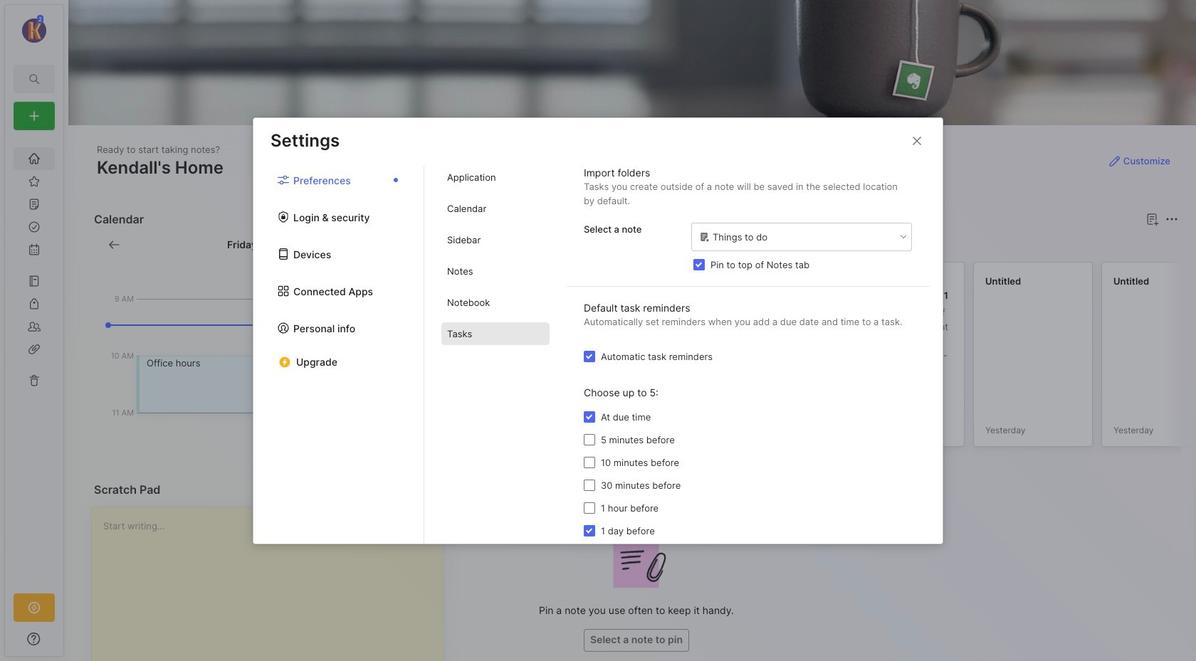 Task type: locate. For each thing, give the bounding box(es) containing it.
None checkbox
[[694, 259, 705, 271], [584, 351, 596, 362], [584, 412, 596, 423], [584, 435, 596, 446], [584, 457, 596, 469], [584, 480, 596, 492], [584, 503, 596, 514], [584, 526, 596, 537], [694, 259, 705, 271], [584, 351, 596, 362], [584, 412, 596, 423], [584, 435, 596, 446], [584, 457, 596, 469], [584, 480, 596, 492], [584, 503, 596, 514], [584, 526, 596, 537]]

tree
[[5, 139, 63, 581]]

2 tab list from the left
[[425, 166, 567, 544]]

row group
[[461, 262, 1197, 456]]

tab list
[[254, 166, 425, 544], [425, 166, 567, 544]]

tab
[[442, 166, 550, 189], [442, 197, 550, 220], [442, 229, 550, 251], [464, 237, 505, 254], [442, 260, 550, 283], [442, 291, 550, 314], [442, 323, 550, 345]]

1 tab list from the left
[[254, 166, 425, 544]]

main element
[[0, 0, 68, 662]]

edit search image
[[26, 71, 43, 88]]



Task type: describe. For each thing, give the bounding box(es) containing it.
close image
[[909, 132, 926, 149]]

home image
[[27, 152, 41, 166]]

tree inside main element
[[5, 139, 63, 581]]

Default task note field
[[691, 222, 913, 252]]

Start writing… text field
[[103, 508, 442, 662]]

upgrade image
[[26, 600, 43, 617]]



Task type: vqa. For each thing, say whether or not it's contained in the screenshot.
top now
no



